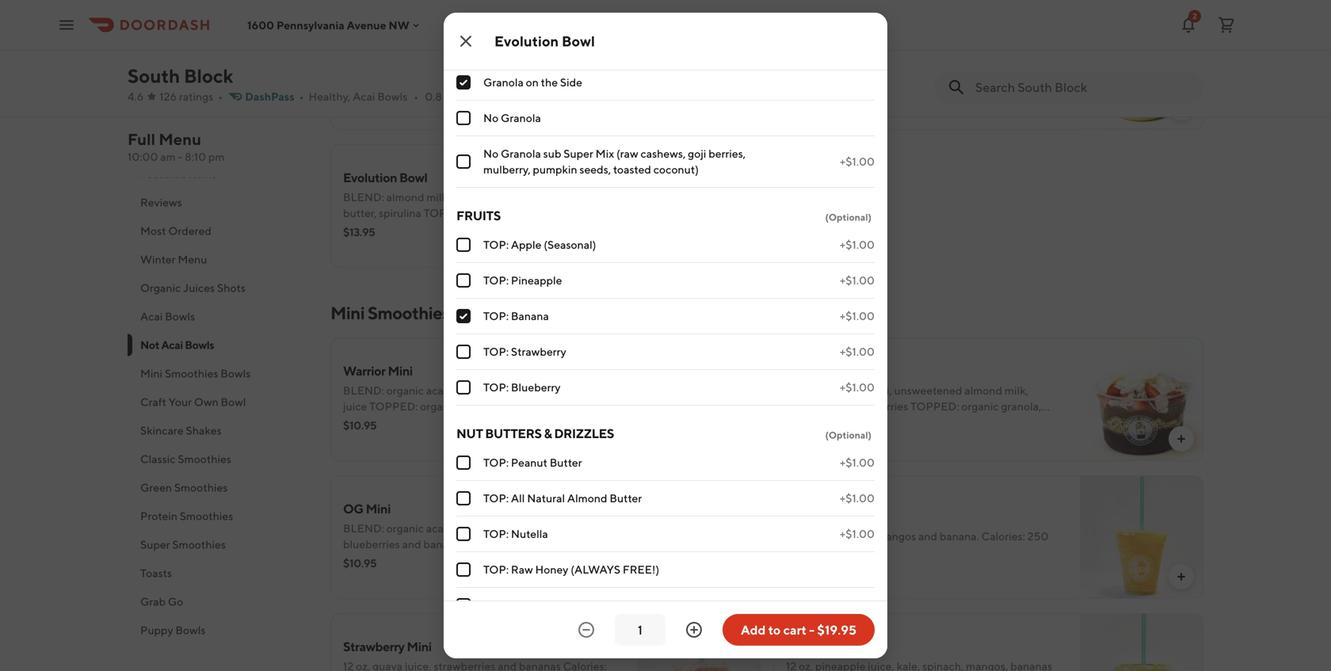 Task type: describe. For each thing, give the bounding box(es) containing it.
berries, inside magic dragon bowl blend: organic pitaya (aka dragon fruit), pineapple juice, strawberries, mangos topped: organic granola, goji berries, coconut, strawberries calories: 502 our granola is certified organic, vegan and gluten-free
[[364, 84, 401, 98]]

skincare shakes button
[[128, 417, 312, 445]]

shakes
[[186, 424, 222, 437]]

no for no granola
[[484, 111, 499, 124]]

add item to cart image
[[1176, 101, 1188, 114]]

strawberries, inside warrior mini blend: organic acai, bananas, strawberry, pineapple juice topped: organic granola, strawberries, blueberries, bananas our granola is certified organic, vegan and gluten-free
[[503, 400, 567, 413]]

1 vertical spatial evolution bowl
[[343, 170, 428, 185]]

super inside no granola sub super mix (raw cashews, goji berries, mulberry, pumpkin seeds, toasted coconut)
[[564, 147, 594, 160]]

granola for extra granola
[[513, 40, 553, 53]]

0 vertical spatial free!)
[[623, 563, 660, 576]]

og mini
[[343, 501, 391, 516]]

side
[[560, 76, 583, 89]]

mini for green mini
[[824, 639, 849, 654]]

502
[[560, 84, 581, 98]]

warrior mini image
[[637, 338, 761, 461]]

healthy,
[[309, 90, 351, 103]]

peanut
[[511, 456, 548, 469]]

notification bell image
[[1180, 15, 1199, 34]]

most ordered button
[[128, 217, 312, 245]]

juice, inside magic dragon bowl blend: organic pitaya (aka dragon fruit), pineapple juice, strawberries, mangos topped: organic granola, goji berries, coconut, strawberries calories: 502 our granola is certified organic, vegan and gluten-free
[[343, 69, 370, 82]]

organic up blueberries in the bottom right of the page
[[830, 384, 867, 397]]

1600 pennsylvania avenue nw button
[[247, 18, 422, 32]]

unsweetened
[[895, 384, 963, 397]]

no granola sub super mix (raw cashews, goji berries, mulberry, pumpkin seeds, toasted coconut)
[[484, 147, 746, 176]]

bananas inside warrior mini blend: organic acai, bananas, strawberry, pineapple juice topped: organic granola, strawberries, blueberries, bananas our granola is certified organic, vegan and gluten-free
[[405, 416, 447, 429]]

calories: inside mango mini 12 oz. guava juice, mangos and banana.  calories: 250 $6.95
[[982, 530, 1026, 543]]

free inside magic dragon bowl blend: organic pitaya (aka dragon fruit), pineapple juice, strawberries, mangos topped: organic granola, goji berries, coconut, strawberries calories: 502 our granola is certified organic, vegan and gluten-free
[[572, 100, 592, 113]]

organic, inside magic dragon bowl blend: organic pitaya (aka dragon fruit), pineapple juice, strawberries, mangos topped: organic granola, goji berries, coconut, strawberries calories: 502 our granola is certified organic, vegan and gluten-free
[[438, 100, 478, 113]]

1 vertical spatial butter
[[610, 492, 642, 505]]

most
[[140, 224, 166, 237]]

nutella
[[939, 416, 974, 429]]

gluten- inside magic dragon bowl blend: organic pitaya (aka dragon fruit), pineapple juice, strawberries, mangos topped: organic granola, goji berries, coconut, strawberries calories: 502 our granola is certified organic, vegan and gluten-free
[[534, 100, 572, 113]]

healthy, acai bowls • 0.8 mi
[[309, 90, 457, 103]]

warrior mini blend: organic acai, bananas, strawberry, pineapple juice topped: organic granola, strawberries, blueberries, bananas our granola is certified organic, vegan and gluten-free
[[343, 363, 606, 445]]

nut
[[457, 426, 483, 441]]

to
[[769, 623, 781, 638]]

2 • from the left
[[299, 90, 304, 103]]

acai inside button
[[140, 310, 163, 323]]

topped: inside warrior mini blend: organic acai, bananas, strawberry, pineapple juice topped: organic granola, strawberries, blueberries, bananas our granola is certified organic, vegan and gluten-free
[[370, 400, 418, 413]]

extra
[[484, 40, 510, 53]]

granola, inside warrior mini blend: organic acai, bananas, strawberry, pineapple juice topped: organic granola, strawberries, blueberries, bananas our granola is certified organic, vegan and gluten-free
[[460, 400, 501, 413]]

not
[[140, 339, 159, 352]]

top: for top: agave (always free!)
[[484, 599, 509, 612]]

green mini image
[[1081, 614, 1204, 671]]

top: for top: banana
[[484, 310, 509, 323]]

gluten- inside warrior mini blend: organic acai, bananas, strawberry, pineapple juice topped: organic granola, strawberries, blueberries, bananas our granola is certified organic, vegan and gluten-free
[[397, 432, 435, 445]]

top: raw honey (always free!)
[[484, 563, 660, 576]]

and inside warrior mini blend: organic acai, bananas, strawberry, pineapple juice topped: organic granola, strawberries, blueberries, bananas our granola is certified organic, vegan and gluten-free
[[376, 432, 395, 445]]

mini for nutella mini blend: organic acai, unsweetened almond milk, bananas and blueberries topped: organic granola, banana, strawberry, coconut & nutella our granola is certified organic, vegan and gluten-free
[[830, 363, 855, 379]]

blueberry
[[511, 381, 561, 394]]

+$1.00 for top: strawberry
[[840, 345, 875, 358]]

raw
[[511, 563, 533, 576]]

cashews,
[[641, 147, 686, 160]]

smoothies for classic smoothies
[[178, 453, 231, 466]]

block
[[184, 65, 233, 87]]

free inside nutella mini blend: organic acai, unsweetened almond milk, bananas and blueberries topped: organic granola, banana, strawberry, coconut & nutella our granola is certified organic, vegan and gluten-free
[[965, 432, 985, 445]]

2
[[1193, 11, 1198, 21]]

3 • from the left
[[414, 90, 419, 103]]

blueberries
[[852, 400, 909, 413]]

1 • from the left
[[218, 90, 223, 103]]

acai, for nutella mini
[[870, 384, 892, 397]]

1 vertical spatial strawberry
[[343, 639, 405, 654]]

pitaya
[[426, 53, 457, 66]]

banana.
[[940, 530, 980, 543]]

$13.95 for evolution bowl
[[343, 226, 375, 239]]

reviews button
[[128, 188, 312, 217]]

puppy
[[140, 624, 173, 637]]

+$1.00 for top: all natural almond butter
[[840, 492, 875, 505]]

extra granola
[[484, 40, 553, 53]]

mini for og mini
[[366, 501, 391, 516]]

pineapple inside warrior mini blend: organic acai, bananas, strawberry, pineapple juice topped: organic granola, strawberries, blueberries, bananas our granola is certified organic, vegan and gluten-free
[[556, 384, 606, 397]]

og
[[343, 501, 364, 516]]

mini for mango mini 12 oz. guava juice, mangos and banana.  calories: 250 $6.95
[[828, 509, 853, 524]]

coconut
[[886, 416, 928, 429]]

reviews
[[140, 196, 182, 209]]

berries, inside no granola sub super mix (raw cashews, goji berries, mulberry, pumpkin seeds, toasted coconut)
[[709, 147, 746, 160]]

organic juices shots button
[[128, 274, 312, 302]]

puppy bowls button
[[128, 616, 312, 645]]

dashpass •
[[245, 90, 304, 103]]

skincare shakes
[[140, 424, 222, 437]]

most ordered
[[140, 224, 212, 237]]

avenue
[[347, 18, 387, 32]]

TOP: Raw Honey (ALWAYS FREE!) checkbox
[[457, 563, 471, 577]]

blend: for nutella
[[786, 384, 828, 397]]

menu for full
[[159, 130, 201, 149]]

juice, inside mango mini 12 oz. guava juice, mangos and banana.  calories: 250 $6.95
[[848, 530, 875, 543]]

open menu image
[[57, 15, 76, 34]]

increase quantity by 1 image
[[685, 621, 704, 640]]

mango mini 12 oz. guava juice, mangos and banana.  calories: 250 $6.95
[[786, 509, 1049, 562]]

Item Search search field
[[976, 78, 1192, 96]]

1600
[[247, 18, 274, 32]]

smoothies for mini smoothies & bowls
[[368, 303, 450, 323]]

green smoothies
[[140, 481, 228, 494]]

top: for top: peanut butter
[[484, 456, 509, 469]]

puppy bowls
[[140, 624, 206, 637]]

super inside button
[[140, 538, 170, 551]]

toasts
[[140, 567, 172, 580]]

smoothies for mini smoothies bowls
[[165, 367, 218, 380]]

winter menu button
[[128, 245, 312, 274]]

Granola on the Side checkbox
[[457, 75, 471, 90]]

drizzles
[[554, 426, 614, 441]]

skincare
[[140, 424, 184, 437]]

protein
[[140, 510, 178, 523]]

bananas inside nutella mini blend: organic acai, unsweetened almond milk, bananas and blueberries topped: organic granola, banana, strawberry, coconut & nutella our granola is certified organic, vegan and gluten-free
[[786, 400, 828, 413]]

our inside warrior mini blend: organic acai, bananas, strawberry, pineapple juice topped: organic granola, strawberries, blueberries, bananas our granola is certified organic, vegan and gluten-free
[[449, 416, 469, 429]]

golden bowl image
[[1081, 6, 1204, 130]]

no for no granola sub super mix (raw cashews, goji berries, mulberry, pumpkin seeds, toasted coconut)
[[484, 147, 499, 160]]

mini for warrior mini blend: organic acai, bananas, strawberry, pineapple juice topped: organic granola, strawberries, blueberries, bananas our granola is certified organic, vegan and gluten-free
[[388, 363, 413, 379]]

granola, inside nutella mini blend: organic acai, unsweetened almond milk, bananas and blueberries topped: organic granola, banana, strawberry, coconut & nutella our granola is certified organic, vegan and gluten-free
[[1002, 400, 1042, 413]]

am
[[160, 150, 176, 163]]

all
[[511, 492, 525, 505]]

strawberry, inside nutella mini blend: organic acai, unsweetened almond milk, bananas and blueberries topped: organic granola, banana, strawberry, coconut & nutella our granola is certified organic, vegan and gluten-free
[[828, 416, 884, 429]]

top: agave (always free!)
[[484, 599, 635, 612]]

almond
[[568, 492, 608, 505]]

goji inside no granola sub super mix (raw cashews, goji berries, mulberry, pumpkin seeds, toasted coconut)
[[688, 147, 707, 160]]

+$1.00 for top: apple (seasonal)
[[840, 238, 875, 251]]

smoothies for protein smoothies
[[180, 510, 233, 523]]

winter
[[140, 253, 176, 266]]

12
[[786, 530, 797, 543]]

organic, inside warrior mini blend: organic acai, bananas, strawberry, pineapple juice topped: organic granola, strawberries, blueberries, bananas our granola is certified organic, vegan and gluten-free
[[566, 416, 606, 429]]

fruit),
[[521, 53, 549, 66]]

nut butters & drizzles
[[457, 426, 614, 441]]

go
[[168, 595, 183, 608]]

honey
[[536, 563, 569, 576]]

mulberry,
[[484, 163, 531, 176]]

1 vertical spatial free!)
[[598, 599, 635, 612]]

milk,
[[1005, 384, 1029, 397]]

& inside nutella mini blend: organic acai, unsweetened almond milk, bananas and blueberries topped: organic granola, banana, strawberry, coconut & nutella our granola is certified organic, vegan and gluten-free
[[930, 416, 937, 429]]

seeds,
[[580, 163, 611, 176]]

granola inside magic dragon bowl blend: organic pitaya (aka dragon fruit), pineapple juice, strawberries, mangos topped: organic granola, goji berries, coconut, strawberries calories: 502 our granola is certified organic, vegan and gluten-free
[[343, 100, 381, 113]]

organic down the fruit),
[[531, 69, 569, 82]]

og mini image
[[637, 476, 761, 599]]

nutella mini blend: organic acai, unsweetened almond milk, bananas and blueberries topped: organic granola, banana, strawberry, coconut & nutella our granola is certified organic, vegan and gluten-free
[[786, 363, 1046, 445]]

south block
[[128, 65, 233, 87]]

your
[[169, 396, 192, 409]]

126 ratings •
[[160, 90, 223, 103]]

pineapple inside magic dragon bowl blend: organic pitaya (aka dragon fruit), pineapple juice, strawberries, mangos topped: organic granola, goji berries, coconut, strawberries calories: 502 our granola is certified organic, vegan and gluten-free
[[551, 53, 601, 66]]

the
[[541, 76, 558, 89]]

granola, inside magic dragon bowl blend: organic pitaya (aka dragon fruit), pineapple juice, strawberries, mangos topped: organic granola, goji berries, coconut, strawberries calories: 502 our granola is certified organic, vegan and gluten-free
[[571, 69, 612, 82]]

(raw
[[617, 147, 639, 160]]

banana
[[511, 310, 549, 323]]

is inside nutella mini blend: organic acai, unsweetened almond milk, bananas and blueberries topped: organic granola, banana, strawberry, coconut & nutella our granola is certified organic, vegan and gluten-free
[[1038, 416, 1046, 429]]

top: for top: strawberry
[[484, 345, 509, 358]]

acai for healthy,
[[353, 90, 375, 103]]

ratings
[[179, 90, 214, 103]]

8:10
[[185, 150, 206, 163]]

grab
[[140, 595, 166, 608]]

bowls up the "craft your own bowl" 'button'
[[221, 367, 251, 380]]

top: strawberry
[[484, 345, 567, 358]]

126
[[160, 90, 177, 103]]

+$1.00 for top: peanut butter
[[840, 456, 875, 469]]

add item to cart image for mango mini
[[1176, 571, 1188, 583]]

green for green mini
[[786, 639, 822, 654]]

top: nutella
[[484, 528, 548, 541]]

green mini
[[786, 639, 849, 654]]

certified inside magic dragon bowl blend: organic pitaya (aka dragon fruit), pineapple juice, strawberries, mangos topped: organic granola, goji berries, coconut, strawberries calories: 502 our granola is certified organic, vegan and gluten-free
[[393, 100, 435, 113]]

(optional) for nut butters & drizzles
[[826, 430, 872, 441]]

add to cart - $19.95
[[741, 623, 857, 638]]

bowls down go
[[175, 624, 206, 637]]

evolution bowl inside dialog
[[495, 33, 595, 50]]

classic smoothies button
[[128, 445, 312, 474]]

calories: inside magic dragon bowl blend: organic pitaya (aka dragon fruit), pineapple juice, strawberries, mangos topped: organic granola, goji berries, coconut, strawberries calories: 502 our granola is certified organic, vegan and gluten-free
[[514, 84, 558, 98]]

strawberry mini image
[[637, 614, 761, 671]]

mangos inside mango mini 12 oz. guava juice, mangos and banana.  calories: 250 $6.95
[[877, 530, 917, 543]]

dragon
[[380, 32, 422, 47]]

pineapple
[[511, 274, 562, 287]]

bowl inside magic dragon bowl blend: organic pitaya (aka dragon fruit), pineapple juice, strawberries, mangos topped: organic granola, goji berries, coconut, strawberries calories: 502 our granola is certified organic, vegan and gluten-free
[[424, 32, 452, 47]]

gluten- inside nutella mini blend: organic acai, unsweetened almond milk, bananas and blueberries topped: organic granola, banana, strawberry, coconut & nutella our granola is certified organic, vegan and gluten-free
[[928, 432, 965, 445]]

1 vertical spatial evolution
[[343, 170, 397, 185]]

classic
[[140, 453, 176, 466]]

sub
[[544, 147, 562, 160]]

bowl inside 'button'
[[221, 396, 246, 409]]

magic dragon bowl blend: organic pitaya (aka dragon fruit), pineapple juice, strawberries, mangos topped: organic granola, goji berries, coconut, strawberries calories: 502 our granola is certified organic, vegan and gluten-free
[[343, 32, 612, 113]]

smoothies for super smoothies
[[172, 538, 226, 551]]

nut butters & drizzles group
[[457, 425, 875, 624]]

$19.95
[[818, 623, 857, 638]]

add item to cart image for nutella mini
[[1176, 433, 1188, 446]]

evolution inside dialog
[[495, 33, 559, 50]]

top: blueberry
[[484, 381, 561, 394]]

juices
[[183, 281, 215, 295]]

top: for top: nutella
[[484, 528, 509, 541]]

menu for winter
[[178, 253, 207, 266]]

granola group
[[457, 9, 875, 188]]

free inside warrior mini blend: organic acai, bananas, strawberry, pineapple juice topped: organic granola, strawberries, blueberries, bananas our granola is certified organic, vegan and gluten-free
[[435, 432, 455, 445]]



Task type: locate. For each thing, give the bounding box(es) containing it.
mi
[[444, 90, 457, 103]]

bananas
[[786, 400, 828, 413], [405, 416, 447, 429]]

bananas,
[[451, 384, 496, 397]]

vegan down strawberries
[[480, 100, 511, 113]]

mango mini image
[[1081, 476, 1204, 599]]

and down coconut at the right bottom of page
[[906, 432, 925, 445]]

top: for top: raw honey (always free!)
[[484, 563, 509, 576]]

agave
[[511, 599, 544, 612]]

1 acai, from the left
[[426, 384, 449, 397]]

full menu 10:00 am - 8:10 pm
[[128, 130, 225, 163]]

blend: inside warrior mini blend: organic acai, bananas, strawberry, pineapple juice topped: organic granola, strawberries, blueberries, bananas our granola is certified organic, vegan and gluten-free
[[343, 384, 384, 397]]

acai right healthy,
[[353, 90, 375, 103]]

Current quantity is 1 number field
[[625, 622, 656, 639]]

super
[[564, 147, 594, 160], [140, 538, 170, 551]]

granola up mulberry, in the left top of the page
[[501, 147, 541, 160]]

menu
[[159, 130, 201, 149], [178, 253, 207, 266]]

0 horizontal spatial super
[[140, 538, 170, 551]]

items
[[189, 167, 217, 180]]

$6.95
[[786, 549, 815, 562]]

mini smoothies bowls
[[140, 367, 251, 380]]

and left the banana.
[[919, 530, 938, 543]]

4 +$1.00 from the top
[[840, 310, 875, 323]]

goji down magic
[[343, 84, 362, 98]]

5 top: from the top
[[484, 381, 509, 394]]

menu up organic juices shots
[[178, 253, 207, 266]]

juice, up healthy, acai bowls • 0.8 mi
[[343, 69, 370, 82]]

8 +$1.00 from the top
[[840, 492, 875, 505]]

+$1.00 for top: blueberry
[[840, 381, 875, 394]]

(optional) inside fruits group
[[826, 212, 872, 223]]

and down blueberries,
[[376, 432, 395, 445]]

is inside magic dragon bowl blend: organic pitaya (aka dragon fruit), pineapple juice, strawberries, mangos topped: organic granola, goji berries, coconut, strawberries calories: 502 our granola is certified organic, vegan and gluten-free
[[383, 100, 391, 113]]

0 vertical spatial butter
[[550, 456, 582, 469]]

organic, down granola on the side checkbox
[[438, 100, 478, 113]]

0 vertical spatial goji
[[343, 84, 362, 98]]

-
[[178, 150, 183, 163], [810, 623, 815, 638]]

mini for strawberry mini
[[407, 639, 432, 654]]

no granola
[[484, 111, 541, 124]]

1 horizontal spatial mangos
[[877, 530, 917, 543]]

butter down drizzles in the left of the page
[[550, 456, 582, 469]]

certified down the banana,
[[786, 432, 829, 445]]

1 horizontal spatial butter
[[610, 492, 642, 505]]

blend: down magic
[[343, 53, 384, 66]]

topped: inside magic dragon bowl blend: organic pitaya (aka dragon fruit), pineapple juice, strawberries, mangos topped: organic granola, goji berries, coconut, strawberries calories: 502 our granola is certified organic, vegan and gluten-free
[[481, 69, 529, 82]]

own
[[194, 396, 219, 409]]

acai, inside nutella mini blend: organic acai, unsweetened almond milk, bananas and blueberries topped: organic granola, banana, strawberry, coconut & nutella our granola is certified organic, vegan and gluten-free
[[870, 384, 892, 397]]

strawberry inside fruits group
[[511, 345, 567, 358]]

2 no from the top
[[484, 147, 499, 160]]

evolution
[[495, 33, 559, 50], [343, 170, 397, 185]]

1 vertical spatial menu
[[178, 253, 207, 266]]

5 +$1.00 from the top
[[840, 345, 875, 358]]

granola down 'milk,' on the right of page
[[998, 416, 1036, 429]]

magic dragon bowl image
[[637, 6, 761, 130]]

1 vertical spatial certified
[[521, 416, 564, 429]]

mini inside warrior mini blend: organic acai, bananas, strawberry, pineapple juice topped: organic granola, strawberries, blueberries, bananas our granola is certified organic, vegan and gluten-free
[[388, 363, 413, 379]]

certified down coconut,
[[393, 100, 435, 113]]

0 vertical spatial acai
[[353, 90, 375, 103]]

granola inside nutella mini blend: organic acai, unsweetened almond milk, bananas and blueberries topped: organic granola, banana, strawberry, coconut & nutella our granola is certified organic, vegan and gluten-free
[[998, 416, 1036, 429]]

strawberry, down top: strawberry
[[498, 384, 554, 397]]

smoothies up protein smoothies
[[174, 481, 228, 494]]

green inside button
[[140, 481, 172, 494]]

6 top: from the top
[[484, 456, 509, 469]]

nutella up the banana,
[[786, 363, 828, 379]]

0 horizontal spatial butter
[[550, 456, 582, 469]]

None checkbox
[[457, 40, 471, 54], [457, 155, 471, 169], [457, 274, 471, 288], [457, 345, 471, 359], [457, 381, 471, 395], [457, 527, 471, 541], [457, 40, 471, 54], [457, 155, 471, 169], [457, 274, 471, 288], [457, 345, 471, 359], [457, 381, 471, 395], [457, 527, 471, 541]]

1 vertical spatial bananas
[[405, 416, 447, 429]]

ordered
[[168, 224, 212, 237]]

and left blueberries in the bottom right of the page
[[831, 400, 850, 413]]

2 horizontal spatial certified
[[786, 432, 829, 445]]

8 top: from the top
[[484, 528, 509, 541]]

almond
[[965, 384, 1003, 397]]

0 vertical spatial strawberry,
[[498, 384, 554, 397]]

certified inside warrior mini blend: organic acai, bananas, strawberry, pineapple juice topped: organic granola, strawberries, blueberries, bananas our granola is certified organic, vegan and gluten-free
[[521, 416, 564, 429]]

nutella
[[786, 363, 828, 379], [511, 528, 548, 541]]

top: pineapple
[[484, 274, 562, 287]]

coconut)
[[654, 163, 699, 176]]

juice
[[343, 400, 367, 413]]

granola
[[513, 40, 553, 53], [484, 76, 524, 89], [501, 111, 541, 124], [501, 147, 541, 160]]

• left healthy,
[[299, 90, 304, 103]]

no right no granola checkbox
[[484, 111, 499, 124]]

0 horizontal spatial -
[[178, 150, 183, 163]]

goji up coconut)
[[688, 147, 707, 160]]

acai, up blueberries in the bottom right of the page
[[870, 384, 892, 397]]

top: for top: pineapple
[[484, 274, 509, 287]]

green down classic
[[140, 481, 172, 494]]

goji inside magic dragon bowl blend: organic pitaya (aka dragon fruit), pineapple juice, strawberries, mangos topped: organic granola, goji berries, coconut, strawberries calories: 502 our granola is certified organic, vegan and gluten-free
[[343, 84, 362, 98]]

0 horizontal spatial green
[[140, 481, 172, 494]]

featured items button
[[128, 160, 312, 188]]

evolution bowl image
[[637, 144, 761, 268]]

1600 pennsylvania avenue nw
[[247, 18, 410, 32]]

& inside group
[[544, 426, 552, 441]]

vegan inside magic dragon bowl blend: organic pitaya (aka dragon fruit), pineapple juice, strawberries, mangos topped: organic granola, goji berries, coconut, strawberries calories: 502 our granola is certified organic, vegan and gluten-free
[[480, 100, 511, 113]]

• left 0.8
[[414, 90, 419, 103]]

$10.95 for warrior mini
[[343, 419, 377, 432]]

menu up am
[[159, 130, 201, 149]]

0 horizontal spatial strawberries,
[[372, 69, 437, 82]]

vegan inside warrior mini blend: organic acai, bananas, strawberry, pineapple juice topped: organic granola, strawberries, blueberries, bananas our granola is certified organic, vegan and gluten-free
[[343, 432, 374, 445]]

blend: up juice
[[343, 384, 384, 397]]

1 add item to cart image from the top
[[1176, 433, 1188, 446]]

nutella inside nutella mini blend: organic acai, unsweetened almond milk, bananas and blueberries topped: organic granola, banana, strawberry, coconut & nutella our granola is certified organic, vegan and gluten-free
[[786, 363, 828, 379]]

our inside nutella mini blend: organic acai, unsweetened almond milk, bananas and blueberries topped: organic granola, banana, strawberry, coconut & nutella our granola is certified organic, vegan and gluten-free
[[976, 416, 996, 429]]

$10.95 down juice
[[343, 419, 377, 432]]

+$1.00
[[840, 155, 875, 168], [840, 238, 875, 251], [840, 274, 875, 287], [840, 310, 875, 323], [840, 345, 875, 358], [840, 381, 875, 394], [840, 456, 875, 469], [840, 492, 875, 505], [840, 528, 875, 541]]

1 horizontal spatial green
[[786, 639, 822, 654]]

evolution bowl
[[495, 33, 595, 50], [343, 170, 428, 185]]

vegan inside nutella mini blend: organic acai, unsweetened almond milk, bananas and blueberries topped: organic granola, banana, strawberry, coconut & nutella our granola is certified organic, vegan and gluten-free
[[873, 432, 904, 445]]

0 horizontal spatial organic,
[[438, 100, 478, 113]]

0 vertical spatial $10.95
[[343, 419, 377, 432]]

1 vertical spatial acai
[[140, 310, 163, 323]]

menu inside the full menu 10:00 am - 8:10 pm
[[159, 130, 201, 149]]

organic down the dragon
[[387, 53, 424, 66]]

0 vertical spatial (always
[[571, 563, 621, 576]]

topped: inside nutella mini blend: organic acai, unsweetened almond milk, bananas and blueberries topped: organic granola, banana, strawberry, coconut & nutella our granola is certified organic, vegan and gluten-free
[[911, 400, 960, 413]]

mangos inside magic dragon bowl blend: organic pitaya (aka dragon fruit), pineapple juice, strawberries, mangos topped: organic granola, goji berries, coconut, strawberries calories: 502 our granola is certified organic, vegan and gluten-free
[[439, 69, 478, 82]]

nutella mini image
[[1081, 338, 1204, 461]]

1 horizontal spatial berries,
[[709, 147, 746, 160]]

strawberry mini
[[343, 639, 432, 654]]

(optional) inside nut butters & drizzles group
[[826, 430, 872, 441]]

2 horizontal spatial granola
[[998, 416, 1036, 429]]

our inside magic dragon bowl blend: organic pitaya (aka dragon fruit), pineapple juice, strawberries, mangos topped: organic granola, goji berries, coconut, strawberries calories: 502 our granola is certified organic, vegan and gluten-free
[[583, 84, 603, 98]]

gluten- down nutella
[[928, 432, 965, 445]]

4 top: from the top
[[484, 345, 509, 358]]

organic, down blueberries in the bottom right of the page
[[831, 432, 871, 445]]

bananas up the banana,
[[786, 400, 828, 413]]

0 vertical spatial green
[[140, 481, 172, 494]]

1 horizontal spatial granola,
[[571, 69, 612, 82]]

$10.95
[[343, 419, 377, 432], [343, 557, 377, 570]]

granola inside warrior mini blend: organic acai, bananas, strawberry, pineapple juice topped: organic granola, strawberries, blueberries, bananas our granola is certified organic, vegan and gluten-free
[[471, 416, 509, 429]]

close evolution bowl image
[[457, 32, 476, 51]]

1 vertical spatial mangos
[[877, 530, 917, 543]]

super smoothies
[[140, 538, 226, 551]]

strawberries, up coconut,
[[372, 69, 437, 82]]

granola down magic
[[343, 100, 381, 113]]

10 top: from the top
[[484, 599, 509, 612]]

0 vertical spatial menu
[[159, 130, 201, 149]]

pineapple up side
[[551, 53, 601, 66]]

2 add item to cart image from the top
[[1176, 571, 1188, 583]]

0 horizontal spatial strawberry
[[343, 639, 405, 654]]

strawberries
[[450, 84, 512, 98]]

mini inside mango mini 12 oz. guava juice, mangos and banana.  calories: 250 $6.95
[[828, 509, 853, 524]]

2 horizontal spatial free
[[965, 432, 985, 445]]

berries, left coconut,
[[364, 84, 401, 98]]

acai for not
[[161, 339, 183, 352]]

(always right honey at left
[[571, 563, 621, 576]]

and inside mango mini 12 oz. guava juice, mangos and banana.  calories: 250 $6.95
[[919, 530, 938, 543]]

granola for no granola
[[501, 111, 541, 124]]

featured
[[140, 167, 186, 180]]

1 vertical spatial calories:
[[982, 530, 1026, 543]]

0 vertical spatial mangos
[[439, 69, 478, 82]]

warrior
[[343, 363, 386, 379]]

mangos left the banana.
[[877, 530, 917, 543]]

organic down bananas,
[[420, 400, 458, 413]]

strawberry, inside warrior mini blend: organic acai, bananas, strawberry, pineapple juice topped: organic granola, strawberries, blueberries, bananas our granola is certified organic, vegan and gluten-free
[[498, 384, 554, 397]]

+$1.00 for top: pineapple
[[840, 274, 875, 287]]

green down "add to cart - $19.95"
[[786, 639, 822, 654]]

granola down dragon
[[484, 76, 524, 89]]

certified down blueberry
[[521, 416, 564, 429]]

granola, down bananas,
[[460, 400, 501, 413]]

smoothies for green smoothies
[[174, 481, 228, 494]]

6 +$1.00 from the top
[[840, 381, 875, 394]]

certified inside nutella mini blend: organic acai, unsweetened almond milk, bananas and blueberries topped: organic granola, banana, strawberry, coconut & nutella our granola is certified organic, vegan and gluten-free
[[786, 432, 829, 445]]

2 horizontal spatial &
[[930, 416, 937, 429]]

full
[[128, 130, 155, 149]]

nutella inside nut butters & drizzles group
[[511, 528, 548, 541]]

1 vertical spatial organic,
[[566, 416, 606, 429]]

blend: for warrior
[[343, 384, 384, 397]]

calories: left 250
[[982, 530, 1026, 543]]

No Granola checkbox
[[457, 111, 471, 125]]

certified
[[393, 100, 435, 113], [521, 416, 564, 429], [786, 432, 829, 445]]

organic, inside nutella mini blend: organic acai, unsweetened almond milk, bananas and blueberries topped: organic granola, banana, strawberry, coconut & nutella our granola is certified organic, vegan and gluten-free
[[831, 432, 871, 445]]

granola inside no granola sub super mix (raw cashews, goji berries, mulberry, pumpkin seeds, toasted coconut)
[[501, 147, 541, 160]]

- inside the full menu 10:00 am - 8:10 pm
[[178, 150, 183, 163]]

acai up not
[[140, 310, 163, 323]]

2 vertical spatial organic,
[[831, 432, 871, 445]]

(always
[[571, 563, 621, 576], [546, 599, 596, 612]]

granola
[[457, 10, 521, 25]]

top: for top: apple (seasonal)
[[484, 238, 509, 251]]

1 horizontal spatial strawberries,
[[503, 400, 567, 413]]

organic,
[[438, 100, 478, 113], [566, 416, 606, 429], [831, 432, 871, 445]]

+$1.00 for no granola sub super mix (raw cashews, goji berries, mulberry, pumpkin seeds, toasted coconut)
[[840, 155, 875, 168]]

smoothies
[[368, 303, 450, 323], [165, 367, 218, 380], [178, 453, 231, 466], [174, 481, 228, 494], [180, 510, 233, 523], [172, 538, 226, 551]]

strawberry, down blueberries in the bottom right of the page
[[828, 416, 884, 429]]

$10.95 down og
[[343, 557, 377, 570]]

organic up blueberries,
[[387, 384, 424, 397]]

&
[[453, 303, 464, 323], [930, 416, 937, 429], [544, 426, 552, 441]]

top: for top: all natural almond butter
[[484, 492, 509, 505]]

1 +$1.00 from the top
[[840, 155, 875, 168]]

- right cart
[[810, 623, 815, 638]]

9 top: from the top
[[484, 563, 509, 576]]

and down on
[[513, 100, 532, 113]]

pennsylvania
[[277, 18, 345, 32]]

1 horizontal spatial organic,
[[566, 416, 606, 429]]

+$1.00 for top: nutella
[[840, 528, 875, 541]]

0 horizontal spatial vegan
[[343, 432, 374, 445]]

toasted
[[614, 163, 652, 176]]

pineapple up drizzles in the left of the page
[[556, 384, 606, 397]]

granola, up '502'
[[571, 69, 612, 82]]

+$1.00 inside granola group
[[840, 155, 875, 168]]

calories:
[[514, 84, 558, 98], [982, 530, 1026, 543]]

bowls down the top: pineapple
[[467, 303, 513, 323]]

vegan down coconut at the right bottom of page
[[873, 432, 904, 445]]

our right nutella
[[976, 416, 996, 429]]

(always up decrease quantity by 1 image
[[546, 599, 596, 612]]

0 horizontal spatial bananas
[[405, 416, 447, 429]]

1 no from the top
[[484, 111, 499, 124]]

add item to cart image
[[1176, 433, 1188, 446], [1176, 571, 1188, 583]]

1 vertical spatial -
[[810, 623, 815, 638]]

add to cart - $19.95 button
[[723, 614, 875, 646]]

- right am
[[178, 150, 183, 163]]

1 horizontal spatial topped:
[[481, 69, 529, 82]]

granola up on
[[513, 40, 553, 53]]

mini smoothies & bowls
[[331, 303, 513, 323]]

1 (optional) from the top
[[826, 212, 872, 223]]

mix
[[596, 147, 615, 160]]

1 horizontal spatial &
[[544, 426, 552, 441]]

& for drizzles
[[544, 426, 552, 441]]

0 horizontal spatial calories:
[[514, 84, 558, 98]]

2 vertical spatial certified
[[786, 432, 829, 445]]

0 vertical spatial bananas
[[786, 400, 828, 413]]

smoothies up craft your own bowl
[[165, 367, 218, 380]]

0.8
[[425, 90, 442, 103]]

natural
[[527, 492, 565, 505]]

1 vertical spatial super
[[140, 538, 170, 551]]

berries,
[[364, 84, 401, 98], [709, 147, 746, 160]]

nutella up the raw
[[511, 528, 548, 541]]

bowls up not acai bowls
[[165, 310, 195, 323]]

1 horizontal spatial acai,
[[870, 384, 892, 397]]

calories: down the fruit),
[[514, 84, 558, 98]]

2 $10.95 from the top
[[343, 557, 377, 570]]

topped: down unsweetened
[[911, 400, 960, 413]]

1 horizontal spatial •
[[299, 90, 304, 103]]

& left the top: banana
[[453, 303, 464, 323]]

on
[[526, 76, 539, 89]]

1 horizontal spatial juice,
[[848, 530, 875, 543]]

2 horizontal spatial our
[[976, 416, 996, 429]]

acai, left bananas,
[[426, 384, 449, 397]]

gluten-
[[534, 100, 572, 113], [397, 432, 435, 445], [928, 432, 965, 445]]

green for green smoothies
[[140, 481, 172, 494]]

2 horizontal spatial vegan
[[873, 432, 904, 445]]

bowls up the mini smoothies bowls
[[185, 339, 214, 352]]

strawberry
[[511, 345, 567, 358], [343, 639, 405, 654]]

fruits
[[457, 208, 501, 223]]

+$1.00 for top: banana
[[840, 310, 875, 323]]

None checkbox
[[457, 238, 471, 252], [457, 309, 471, 323], [457, 456, 471, 470], [457, 492, 471, 506], [457, 238, 471, 252], [457, 309, 471, 323], [457, 456, 471, 470], [457, 492, 471, 506]]

apple
[[511, 238, 542, 251]]

1 vertical spatial (optional)
[[826, 430, 872, 441]]

gluten- down '502'
[[534, 100, 572, 113]]

2 top: from the top
[[484, 274, 509, 287]]

blend: inside magic dragon bowl blend: organic pitaya (aka dragon fruit), pineapple juice, strawberries, mangos topped: organic granola, goji berries, coconut, strawberries calories: 502 our granola is certified organic, vegan and gluten-free
[[343, 53, 384, 66]]

2 horizontal spatial organic,
[[831, 432, 871, 445]]

1 horizontal spatial super
[[564, 147, 594, 160]]

free!)
[[623, 563, 660, 576], [598, 599, 635, 612]]

bowls left 0.8
[[378, 90, 408, 103]]

3 top: from the top
[[484, 310, 509, 323]]

3 +$1.00 from the top
[[840, 274, 875, 287]]

acai, for warrior mini
[[426, 384, 449, 397]]

gluten- down blueberries,
[[397, 432, 435, 445]]

granola down on
[[501, 111, 541, 124]]

1 horizontal spatial bananas
[[786, 400, 828, 413]]

& for bowls
[[453, 303, 464, 323]]

smoothies down shakes
[[178, 453, 231, 466]]

& up top: peanut butter in the bottom of the page
[[544, 426, 552, 441]]

and
[[513, 100, 532, 113], [831, 400, 850, 413], [376, 432, 395, 445], [906, 432, 925, 445], [919, 530, 938, 543]]

no
[[484, 111, 499, 124], [484, 147, 499, 160]]

1 vertical spatial (always
[[546, 599, 596, 612]]

green
[[140, 481, 172, 494], [786, 639, 822, 654]]

menu inside button
[[178, 253, 207, 266]]

decrease quantity by 1 image
[[577, 621, 596, 640]]

top: peanut butter
[[484, 456, 582, 469]]

fruits group
[[457, 207, 875, 406]]

& left nutella
[[930, 416, 937, 429]]

1 horizontal spatial vegan
[[480, 100, 511, 113]]

1 horizontal spatial strawberry
[[511, 345, 567, 358]]

granola, down 'milk,' on the right of page
[[1002, 400, 1042, 413]]

10:00
[[128, 150, 158, 163]]

winter menu
[[140, 253, 207, 266]]

granola down bananas,
[[471, 416, 509, 429]]

craft your own bowl button
[[128, 388, 312, 417]]

1 $10.95 from the top
[[343, 419, 377, 432]]

dashpass
[[245, 90, 295, 103]]

1 vertical spatial pineapple
[[556, 384, 606, 397]]

blueberries,
[[343, 416, 403, 429]]

0 items, open order cart image
[[1218, 15, 1237, 34]]

- inside button
[[810, 623, 815, 638]]

0 horizontal spatial strawberry,
[[498, 384, 554, 397]]

0 horizontal spatial granola,
[[460, 400, 501, 413]]

granola
[[343, 100, 381, 113], [471, 416, 509, 429], [998, 416, 1036, 429]]

vegan down blueberries,
[[343, 432, 374, 445]]

1 horizontal spatial -
[[810, 623, 815, 638]]

our right '502'
[[583, 84, 603, 98]]

0 horizontal spatial is
[[383, 100, 391, 113]]

bowls
[[378, 90, 408, 103], [467, 303, 513, 323], [165, 310, 195, 323], [185, 339, 214, 352], [221, 367, 251, 380], [175, 624, 206, 637]]

2 acai, from the left
[[870, 384, 892, 397]]

bowl inside dialog
[[562, 33, 595, 50]]

smoothies up warrior
[[368, 303, 450, 323]]

1 vertical spatial no
[[484, 147, 499, 160]]

1 top: from the top
[[484, 238, 509, 251]]

super up toasts
[[140, 538, 170, 551]]

$13.95 for magic dragon bowl
[[343, 88, 375, 101]]

1 vertical spatial nutella
[[511, 528, 548, 541]]

1 horizontal spatial our
[[583, 84, 603, 98]]

0 horizontal spatial granola
[[343, 100, 381, 113]]

0 horizontal spatial nutella
[[511, 528, 548, 541]]

acai bowls
[[140, 310, 195, 323]]

1 horizontal spatial certified
[[521, 416, 564, 429]]

0 horizontal spatial certified
[[393, 100, 435, 113]]

juice, right guava
[[848, 530, 875, 543]]

super smoothies button
[[128, 531, 312, 559]]

1 horizontal spatial goji
[[688, 147, 707, 160]]

0 horizontal spatial juice,
[[343, 69, 370, 82]]

1 vertical spatial juice,
[[848, 530, 875, 543]]

top: for top: blueberry
[[484, 381, 509, 394]]

organic
[[140, 281, 181, 295]]

2 +$1.00 from the top
[[840, 238, 875, 251]]

1 horizontal spatial strawberry,
[[828, 416, 884, 429]]

smoothies down green smoothies button
[[180, 510, 233, 523]]

topped: down dragon
[[481, 69, 529, 82]]

organic down "almond"
[[962, 400, 999, 413]]

2 vertical spatial acai
[[161, 339, 183, 352]]

(aka
[[460, 53, 481, 66]]

$10.95 for og mini
[[343, 557, 377, 570]]

mangos down (aka
[[439, 69, 478, 82]]

vegan
[[480, 100, 511, 113], [343, 432, 374, 445], [873, 432, 904, 445]]

2 horizontal spatial granola,
[[1002, 400, 1042, 413]]

0 vertical spatial calories:
[[514, 84, 558, 98]]

1 vertical spatial add item to cart image
[[1176, 571, 1188, 583]]

7 top: from the top
[[484, 492, 509, 505]]

0 horizontal spatial goji
[[343, 84, 362, 98]]

free down '502'
[[572, 100, 592, 113]]

blend: inside nutella mini blend: organic acai, unsweetened almond milk, bananas and blueberries topped: organic granola, banana, strawberry, coconut & nutella our granola is certified organic, vegan and gluten-free
[[786, 384, 828, 397]]

1 vertical spatial $10.95
[[343, 557, 377, 570]]

0 horizontal spatial our
[[449, 416, 469, 429]]

1 horizontal spatial nutella
[[786, 363, 828, 379]]

0 vertical spatial berries,
[[364, 84, 401, 98]]

0 vertical spatial evolution bowl
[[495, 33, 595, 50]]

free down nutella
[[965, 432, 985, 445]]

and inside magic dragon bowl blend: organic pitaya (aka dragon fruit), pineapple juice, strawberries, mangos topped: organic granola, goji berries, coconut, strawberries calories: 502 our granola is certified organic, vegan and gluten-free
[[513, 100, 532, 113]]

mini
[[331, 303, 365, 323], [388, 363, 413, 379], [830, 363, 855, 379], [140, 367, 163, 380], [366, 501, 391, 516], [828, 509, 853, 524], [407, 639, 432, 654], [824, 639, 849, 654]]

shots
[[217, 281, 246, 295]]

grab go
[[140, 595, 183, 608]]

mini inside mini smoothies bowls button
[[140, 367, 163, 380]]

1 horizontal spatial free
[[572, 100, 592, 113]]

berries, right the cashews,
[[709, 147, 746, 160]]

0 horizontal spatial acai,
[[426, 384, 449, 397]]

0 horizontal spatial •
[[218, 90, 223, 103]]

(optional) for fruits
[[826, 212, 872, 223]]

1 vertical spatial berries,
[[709, 147, 746, 160]]

blend: up the banana,
[[786, 384, 828, 397]]

2 horizontal spatial topped:
[[911, 400, 960, 413]]

super up "seeds,"
[[564, 147, 594, 160]]

1 vertical spatial strawberry,
[[828, 416, 884, 429]]

0 vertical spatial juice,
[[343, 69, 370, 82]]

grab go button
[[128, 588, 312, 616]]

granola on the side
[[484, 76, 583, 89]]

no up mulberry, in the left top of the page
[[484, 147, 499, 160]]

1 horizontal spatial is
[[511, 416, 519, 429]]

acai,
[[426, 384, 449, 397], [870, 384, 892, 397]]

9 +$1.00 from the top
[[840, 528, 875, 541]]

acai
[[353, 90, 375, 103], [140, 310, 163, 323], [161, 339, 183, 352]]

is inside warrior mini blend: organic acai, bananas, strawberry, pineapple juice topped: organic granola, strawberries, blueberries, bananas our granola is certified organic, vegan and gluten-free
[[511, 416, 519, 429]]

butter right almond
[[610, 492, 642, 505]]

1 horizontal spatial evolution bowl
[[495, 33, 595, 50]]

• down "block"
[[218, 90, 223, 103]]

strawberries, down blueberry
[[503, 400, 567, 413]]

7 +$1.00 from the top
[[840, 456, 875, 469]]

granola for no granola sub super mix (raw cashews, goji berries, mulberry, pumpkin seeds, toasted coconut)
[[501, 147, 541, 160]]

0 horizontal spatial free
[[435, 432, 455, 445]]

strawberries, inside magic dragon bowl blend: organic pitaya (aka dragon fruit), pineapple juice, strawberries, mangos topped: organic granola, goji berries, coconut, strawberries calories: 502 our granola is certified organic, vegan and gluten-free
[[372, 69, 437, 82]]

1 vertical spatial green
[[786, 639, 822, 654]]

mini inside nutella mini blend: organic acai, unsweetened almond milk, bananas and blueberries topped: organic granola, banana, strawberry, coconut & nutella our granola is certified organic, vegan and gluten-free
[[830, 363, 855, 379]]

bananas left nut
[[405, 416, 447, 429]]

acai, inside warrior mini blend: organic acai, bananas, strawberry, pineapple juice topped: organic granola, strawberries, blueberries, bananas our granola is certified organic, vegan and gluten-free
[[426, 384, 449, 397]]

free left nut
[[435, 432, 455, 445]]

evolution bowl dialog
[[444, 9, 888, 659]]

0 horizontal spatial gluten-
[[397, 432, 435, 445]]

top: apple (seasonal)
[[484, 238, 597, 251]]

no inside no granola sub super mix (raw cashews, goji berries, mulberry, pumpkin seeds, toasted coconut)
[[484, 147, 499, 160]]

1 horizontal spatial granola
[[471, 416, 509, 429]]

0 horizontal spatial berries,
[[364, 84, 401, 98]]

smoothies down protein smoothies
[[172, 538, 226, 551]]

top: banana
[[484, 310, 549, 323]]

2 (optional) from the top
[[826, 430, 872, 441]]



Task type: vqa. For each thing, say whether or not it's contained in the screenshot.
third • DoorDash Order from right
no



